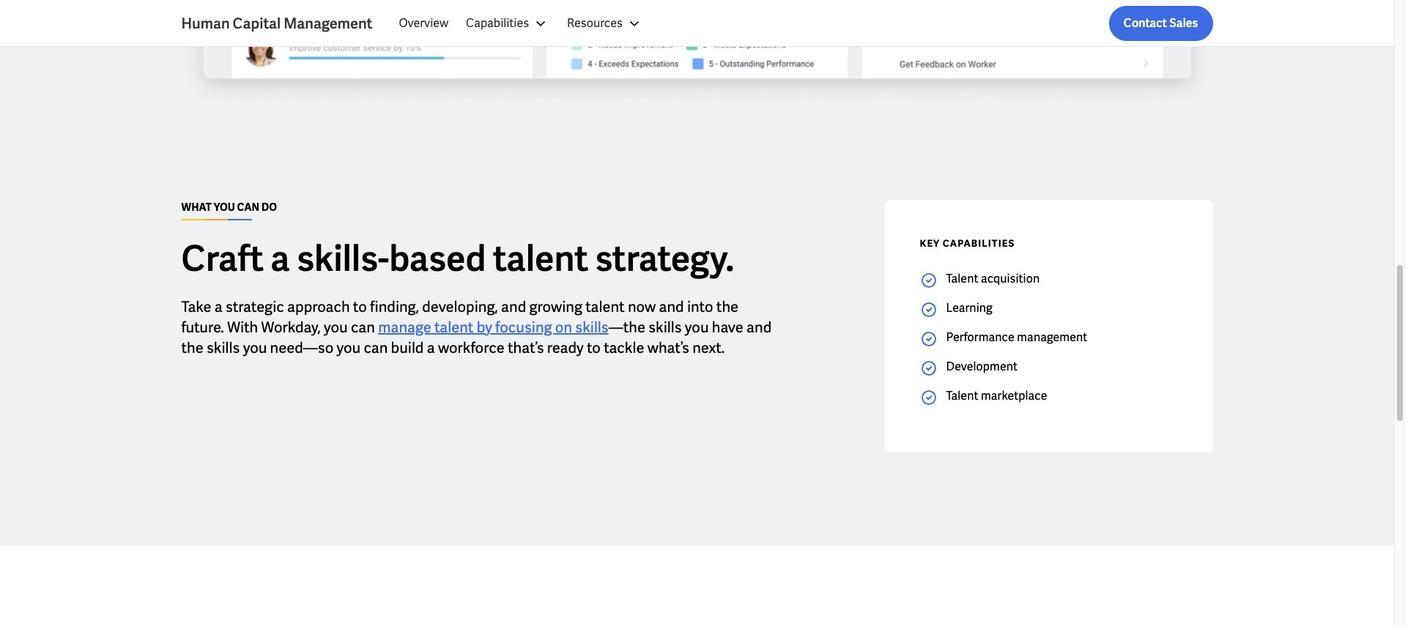 Task type: locate. For each thing, give the bounding box(es) containing it.
a right build
[[427, 338, 435, 357]]

a down do
[[271, 236, 290, 281]]

you inside 'take a strategic approach to finding, developing, and growing talent now and into the future. with workday, you can'
[[324, 318, 348, 337]]

a for take
[[214, 297, 223, 316]]

skills right on
[[575, 318, 609, 337]]

1 talent from the top
[[946, 271, 978, 286]]

0 horizontal spatial to
[[353, 297, 367, 316]]

skills
[[575, 318, 609, 337], [648, 318, 682, 337], [207, 338, 240, 357]]

and left into
[[659, 297, 684, 316]]

do
[[261, 201, 277, 214]]

development
[[946, 359, 1018, 374]]

a right the take
[[214, 297, 223, 316]]

1 horizontal spatial to
[[587, 338, 601, 357]]

the
[[716, 297, 738, 316], [181, 338, 203, 357]]

0 vertical spatial a
[[271, 236, 290, 281]]

future.
[[181, 318, 224, 337]]

talent inside 'take a strategic approach to finding, developing, and growing talent now and into the future. with workday, you can'
[[585, 297, 625, 316]]

1 horizontal spatial a
[[271, 236, 290, 281]]

1 horizontal spatial the
[[716, 297, 738, 316]]

0 vertical spatial talent
[[946, 271, 978, 286]]

you down the approach
[[324, 318, 348, 337]]

a for craft
[[271, 236, 290, 281]]

0 horizontal spatial a
[[214, 297, 223, 316]]

can
[[237, 201, 259, 214], [351, 318, 375, 337], [364, 338, 388, 357]]

can down finding,
[[351, 318, 375, 337]]

to right "ready"
[[587, 338, 601, 357]]

and up focusing
[[501, 297, 526, 316]]

manage talent by focusing on skills
[[378, 318, 609, 337]]

talent acquisition
[[946, 271, 1040, 286]]

talent
[[493, 236, 588, 281], [585, 297, 625, 316], [434, 318, 474, 337]]

2 vertical spatial a
[[427, 338, 435, 357]]

the inside 'take a strategic approach to finding, developing, and growing talent now and into the future. with workday, you can'
[[716, 297, 738, 316]]

talent up —the
[[585, 297, 625, 316]]

2 vertical spatial can
[[364, 338, 388, 357]]

1 horizontal spatial skills
[[575, 318, 609, 337]]

1 vertical spatial the
[[181, 338, 203, 357]]

overview link
[[390, 6, 457, 41]]

workforce
[[438, 338, 505, 357]]

into
[[687, 297, 713, 316]]

next.
[[692, 338, 725, 357]]

capabilities button
[[457, 6, 558, 41]]

a inside '—the skills you have and the skills you need—so you can build a workforce that's ready to tackle what's next.'
[[427, 338, 435, 357]]

developing,
[[422, 297, 498, 316]]

1 vertical spatial talent
[[946, 388, 978, 404]]

talent up the learning
[[946, 271, 978, 286]]

talent up growing
[[493, 236, 588, 281]]

talent down development
[[946, 388, 978, 404]]

key capabilities
[[920, 237, 1015, 250]]

skills down with
[[207, 338, 240, 357]]

the up have
[[716, 297, 738, 316]]

talent
[[946, 271, 978, 286], [946, 388, 978, 404]]

list containing overview
[[390, 6, 1213, 41]]

to
[[353, 297, 367, 316], [587, 338, 601, 357]]

1 vertical spatial a
[[214, 297, 223, 316]]

to left finding,
[[353, 297, 367, 316]]

—the
[[609, 318, 645, 337]]

have
[[712, 318, 743, 337]]

growing
[[529, 297, 582, 316]]

can left build
[[364, 338, 388, 357]]

you right what
[[214, 201, 235, 214]]

a inside 'take a strategic approach to finding, developing, and growing talent now and into the future. with workday, you can'
[[214, 297, 223, 316]]

list
[[390, 6, 1213, 41]]

talent for talent acquisition
[[946, 271, 978, 286]]

skills up what's
[[648, 318, 682, 337]]

1 vertical spatial to
[[587, 338, 601, 357]]

2 horizontal spatial a
[[427, 338, 435, 357]]

the down future.
[[181, 338, 203, 357]]

based
[[389, 236, 486, 281]]

manage
[[378, 318, 431, 337]]

learning
[[946, 300, 993, 316]]

performance
[[946, 330, 1014, 345]]

and
[[501, 297, 526, 316], [659, 297, 684, 316], [747, 318, 772, 337]]

0 vertical spatial talent
[[493, 236, 588, 281]]

0 horizontal spatial skills
[[207, 338, 240, 357]]

craft
[[181, 236, 264, 281]]

you down with
[[243, 338, 267, 357]]

capabilities
[[466, 15, 529, 31]]

ready
[[547, 338, 584, 357]]

2 horizontal spatial skills
[[648, 318, 682, 337]]

can inside 'take a strategic approach to finding, developing, and growing talent now and into the future. with workday, you can'
[[351, 318, 375, 337]]

—the skills you have and the skills you need—so you can build a workforce that's ready to tackle what's next.
[[181, 318, 772, 357]]

2 talent from the top
[[946, 388, 978, 404]]

can left do
[[237, 201, 259, 214]]

you
[[214, 201, 235, 214], [324, 318, 348, 337], [685, 318, 709, 337], [243, 338, 267, 357], [337, 338, 361, 357]]

manage talent by focusing on skills link
[[378, 318, 609, 337]]

0 vertical spatial to
[[353, 297, 367, 316]]

1 vertical spatial can
[[351, 318, 375, 337]]

talent down developing,
[[434, 318, 474, 337]]

0 vertical spatial the
[[716, 297, 738, 316]]

need—so
[[270, 338, 333, 357]]

and right have
[[747, 318, 772, 337]]

a
[[271, 236, 290, 281], [214, 297, 223, 316], [427, 338, 435, 357]]

sales
[[1169, 15, 1198, 31]]

overview
[[399, 15, 448, 31]]

0 horizontal spatial the
[[181, 338, 203, 357]]

menu
[[390, 6, 652, 41]]

2 horizontal spatial and
[[747, 318, 772, 337]]

acquisition
[[981, 271, 1040, 286]]

1 vertical spatial talent
[[585, 297, 625, 316]]



Task type: describe. For each thing, give the bounding box(es) containing it.
management
[[1017, 330, 1087, 345]]

strategic
[[226, 297, 284, 316]]

focusing
[[495, 318, 552, 337]]

human capital management
[[181, 14, 372, 33]]

skills-
[[297, 236, 389, 281]]

you down into
[[685, 318, 709, 337]]

talent for talent marketplace
[[946, 388, 978, 404]]

resources
[[567, 15, 623, 31]]

you right need—so
[[337, 338, 361, 357]]

what you can do
[[181, 201, 277, 214]]

resources button
[[558, 6, 652, 41]]

to inside '—the skills you have and the skills you need—so you can build a workforce that's ready to tackle what's next.'
[[587, 338, 601, 357]]

capabilities
[[943, 237, 1015, 250]]

on
[[555, 318, 572, 337]]

team performance dashboard showing performance review status and a summary of team's review ratings. image
[[181, 0, 1213, 106]]

contact sales link
[[1109, 6, 1213, 41]]

0 vertical spatial can
[[237, 201, 259, 214]]

with
[[227, 318, 258, 337]]

take a strategic approach to finding, developing, and growing talent now and into the future. with workday, you can
[[181, 297, 738, 337]]

by
[[477, 318, 492, 337]]

approach
[[287, 297, 350, 316]]

the inside '—the skills you have and the skills you need—so you can build a workforce that's ready to tackle what's next.'
[[181, 338, 203, 357]]

contact
[[1124, 15, 1167, 31]]

now
[[628, 297, 656, 316]]

0 horizontal spatial and
[[501, 297, 526, 316]]

workday,
[[261, 318, 321, 337]]

menu containing overview
[[390, 6, 652, 41]]

human
[[181, 14, 230, 33]]

build
[[391, 338, 424, 357]]

tackle
[[604, 338, 644, 357]]

management
[[284, 14, 372, 33]]

talent marketplace
[[946, 388, 1047, 404]]

and inside '—the skills you have and the skills you need—so you can build a workforce that's ready to tackle what's next.'
[[747, 318, 772, 337]]

craft a skills-based talent strategy.
[[181, 236, 734, 281]]

contact sales
[[1124, 15, 1198, 31]]

2 vertical spatial talent
[[434, 318, 474, 337]]

can inside '—the skills you have and the skills you need—so you can build a workforce that's ready to tackle what's next.'
[[364, 338, 388, 357]]

human capital management link
[[181, 13, 390, 34]]

performance management
[[946, 330, 1087, 345]]

to inside 'take a strategic approach to finding, developing, and growing talent now and into the future. with workday, you can'
[[353, 297, 367, 316]]

capital
[[233, 14, 281, 33]]

finding,
[[370, 297, 419, 316]]

strategy.
[[595, 236, 734, 281]]

that's
[[508, 338, 544, 357]]

what's
[[647, 338, 689, 357]]

1 horizontal spatial and
[[659, 297, 684, 316]]

what
[[181, 201, 212, 214]]

marketplace
[[981, 388, 1047, 404]]

take
[[181, 297, 211, 316]]

key
[[920, 237, 940, 250]]



Task type: vqa. For each thing, say whether or not it's contained in the screenshot.
Read Use Case
no



